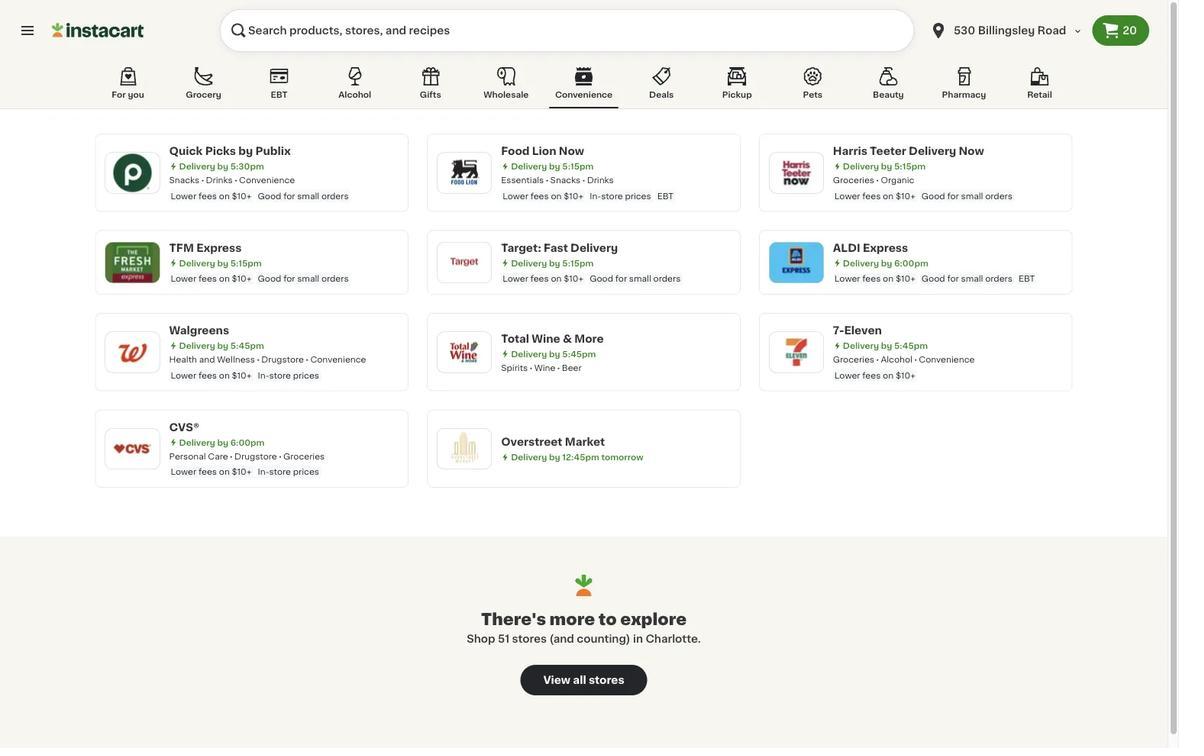 Task type: describe. For each thing, give the bounding box(es) containing it.
delivery for quick
[[179, 162, 215, 171]]

wholesale
[[484, 91, 529, 99]]

aldi express
[[833, 243, 909, 253]]

snacks inside snacks drinks convenience lower fees on $10+ good for small orders
[[169, 176, 200, 185]]

gifts button
[[398, 64, 464, 108]]

20
[[1123, 25, 1138, 36]]

harris teeter delivery now logo image
[[777, 153, 817, 193]]

delivery by 5:45pm for total wine & more
[[511, 350, 596, 358]]

billingsley
[[978, 25, 1035, 36]]

lower down "aldi"
[[835, 275, 861, 283]]

tomorrow
[[602, 453, 644, 462]]

20 button
[[1093, 15, 1150, 46]]

charlotte.
[[646, 634, 701, 645]]

prices inside personal care drugstore groceries lower fees on $10+ in-store prices
[[293, 468, 319, 476]]

5:15pm for express
[[230, 259, 262, 267]]

530
[[954, 25, 976, 36]]

fees inside groceries organic lower fees on $10+ good for small orders
[[863, 192, 881, 200]]

road
[[1038, 25, 1067, 36]]

more
[[575, 333, 604, 344]]

5:30pm
[[230, 162, 264, 171]]

delivery for tfm
[[179, 259, 215, 267]]

in- inside personal care drugstore groceries lower fees on $10+ in-store prices
[[258, 468, 269, 476]]

on inside health and wellness drugstore convenience lower fees on $10+ in-store prices
[[219, 371, 230, 380]]

in- inside health and wellness drugstore convenience lower fees on $10+ in-store prices
[[258, 371, 269, 380]]

for inside groceries organic lower fees on $10+ good for small orders
[[948, 192, 959, 200]]

quick
[[169, 146, 203, 157]]

fees down aldi express
[[863, 275, 881, 283]]

small inside snacks drinks convenience lower fees on $10+ good for small orders
[[297, 192, 319, 200]]

delivery for 7-
[[843, 342, 879, 350]]

tfm express logo image
[[113, 243, 152, 282]]

teeter
[[870, 146, 907, 157]]

delivery by 5:15pm for express
[[179, 259, 262, 267]]

wholesale button
[[474, 64, 539, 108]]

quick picks by publix
[[169, 146, 291, 157]]

target: fast delivery logo image
[[445, 243, 485, 282]]

there's more to explore shop 51 stores (and counting) in charlotte.
[[467, 612, 701, 645]]

deals
[[649, 91, 674, 99]]

spirits
[[501, 363, 528, 372]]

prices inside "essentials snacks drinks lower fees on $10+ in-store prices ebt"
[[625, 192, 651, 200]]

pickup
[[723, 91, 752, 99]]

drinks inside snacks drinks convenience lower fees on $10+ good for small orders
[[206, 176, 233, 185]]

delivery by 5:30pm
[[179, 162, 264, 171]]

publix
[[255, 146, 291, 157]]

convenience inside convenience button
[[555, 91, 613, 99]]

walgreens logo image
[[113, 333, 152, 372]]

2 vertical spatial ebt
[[1019, 275, 1036, 283]]

shop
[[467, 634, 496, 645]]

530 billingsley road
[[954, 25, 1067, 36]]

view all stores
[[544, 675, 625, 686]]

orders inside snacks drinks convenience lower fees on $10+ good for small orders
[[322, 192, 349, 200]]

express for aldi express
[[863, 243, 909, 253]]

there's
[[481, 612, 546, 628]]

delivery by 5:15pm for fast
[[511, 259, 594, 267]]

fees inside "essentials snacks drinks lower fees on $10+ in-store prices ebt"
[[531, 192, 549, 200]]

5:45pm for total wine & more
[[563, 350, 596, 358]]

by up 5:30pm
[[239, 146, 253, 157]]

pets button
[[780, 64, 846, 108]]

lion
[[532, 146, 557, 157]]

gifts
[[420, 91, 441, 99]]

wine for spirits
[[535, 363, 556, 372]]

by for 7-
[[881, 342, 893, 350]]

deals button
[[629, 64, 695, 108]]

groceries for 7-
[[833, 356, 875, 364]]

market
[[565, 437, 605, 448]]

delivery up groceries organic lower fees on $10+ good for small orders
[[909, 146, 957, 157]]

delivery for food
[[511, 162, 547, 171]]

wellness
[[217, 356, 255, 364]]

tfm express
[[169, 243, 242, 253]]

express for tfm express
[[196, 243, 242, 253]]

to
[[599, 612, 617, 628]]

groceries alcohol convenience lower fees on $10+
[[833, 356, 975, 380]]

7-
[[833, 325, 845, 336]]

convenience inside groceries alcohol convenience lower fees on $10+
[[919, 356, 975, 364]]

$10+ inside groceries alcohol convenience lower fees on $10+
[[896, 371, 916, 380]]

retail button
[[1007, 64, 1073, 108]]

explore
[[621, 612, 687, 628]]

alcohol inside groceries alcohol convenience lower fees on $10+
[[881, 356, 913, 364]]

lower inside snacks drinks convenience lower fees on $10+ good for small orders
[[171, 192, 196, 200]]

lower down target:
[[503, 275, 529, 283]]

delivery for total
[[511, 350, 547, 358]]

delivery down walgreens
[[179, 342, 215, 350]]

fast
[[544, 243, 568, 253]]

lower inside groceries organic lower fees on $10+ good for small orders
[[835, 192, 861, 200]]

total wine & more
[[501, 333, 604, 344]]

by for aldi
[[881, 259, 893, 267]]

food lion now logo image
[[445, 153, 485, 193]]

$10+ inside "essentials snacks drinks lower fees on $10+ in-store prices ebt"
[[564, 192, 584, 200]]

groceries for harris
[[833, 176, 875, 185]]

shop categories tab list
[[95, 64, 1073, 108]]

snacks inside "essentials snacks drinks lower fees on $10+ in-store prices ebt"
[[551, 176, 581, 185]]

you
[[128, 91, 144, 99]]

alcohol button
[[322, 64, 388, 108]]

on inside snacks drinks convenience lower fees on $10+ good for small orders
[[219, 192, 230, 200]]

good inside snacks drinks convenience lower fees on $10+ good for small orders
[[258, 192, 281, 200]]

5:45pm for 7-eleven
[[895, 342, 928, 350]]

pickup button
[[705, 64, 770, 108]]

6:00pm for aldi express
[[895, 259, 929, 267]]

by up care
[[217, 439, 228, 447]]

grocery
[[186, 91, 221, 99]]

walgreens
[[169, 325, 229, 336]]

food
[[501, 146, 530, 157]]

lower fees on $10+ good for small orders ebt
[[835, 275, 1036, 283]]

beer
[[562, 363, 582, 372]]

by for harris
[[881, 162, 893, 171]]

snacks drinks convenience lower fees on $10+ good for small orders
[[169, 176, 349, 200]]

fees inside personal care drugstore groceries lower fees on $10+ in-store prices
[[199, 468, 217, 476]]

convenience inside snacks drinks convenience lower fees on $10+ good for small orders
[[239, 176, 295, 185]]

overstreet market
[[501, 437, 605, 448]]

(and
[[550, 634, 574, 645]]

$10+ inside health and wellness drugstore convenience lower fees on $10+ in-store prices
[[232, 371, 252, 380]]

lower inside "essentials snacks drinks lower fees on $10+ in-store prices ebt"
[[503, 192, 529, 200]]

target:
[[501, 243, 542, 253]]

5:15pm for teeter
[[895, 162, 926, 171]]

by for quick
[[217, 162, 228, 171]]

by up wellness in the left top of the page
[[217, 342, 228, 350]]

by for overstreet
[[549, 453, 561, 462]]

store inside "essentials snacks drinks lower fees on $10+ in-store prices ebt"
[[601, 192, 623, 200]]

delivery for target:
[[511, 259, 547, 267]]

for you button
[[95, 64, 161, 108]]

6:00pm for cvs®
[[230, 439, 265, 447]]

harris teeter delivery now
[[833, 146, 985, 157]]

12:45pm
[[563, 453, 600, 462]]

essentials
[[501, 176, 544, 185]]

tfm
[[169, 243, 194, 253]]

fees inside health and wellness drugstore convenience lower fees on $10+ in-store prices
[[199, 371, 217, 380]]

delivery by 5:45pm for walgreens
[[179, 342, 264, 350]]

delivery for overstreet
[[511, 453, 547, 462]]

more
[[550, 612, 595, 628]]

groceries inside personal care drugstore groceries lower fees on $10+ in-store prices
[[284, 452, 325, 461]]

overstreet market logo image
[[445, 429, 485, 469]]

on inside groceries organic lower fees on $10+ good for small orders
[[883, 192, 894, 200]]

5:45pm for walgreens
[[230, 342, 264, 350]]

fees down fast
[[531, 275, 549, 283]]

aldi express logo image
[[777, 243, 817, 282]]

organic
[[881, 176, 915, 185]]

overstreet
[[501, 437, 563, 448]]

for
[[112, 91, 126, 99]]

convenience button
[[549, 64, 619, 108]]



Task type: vqa. For each thing, say whether or not it's contained in the screenshot.


Task type: locate. For each thing, give the bounding box(es) containing it.
target: fast delivery
[[501, 243, 618, 253]]

for you
[[112, 91, 144, 99]]

1 horizontal spatial ebt
[[658, 192, 674, 200]]

0 vertical spatial 6:00pm
[[895, 259, 929, 267]]

now
[[559, 146, 585, 157], [959, 146, 985, 157]]

express right "aldi"
[[863, 243, 909, 253]]

express right tfm
[[196, 243, 242, 253]]

wine for total
[[532, 333, 561, 344]]

fees down eleven
[[863, 371, 881, 380]]

by down picks
[[217, 162, 228, 171]]

in- inside "essentials snacks drinks lower fees on $10+ in-store prices ebt"
[[590, 192, 601, 200]]

alcohol
[[339, 91, 371, 99], [881, 356, 913, 364]]

on inside groceries alcohol convenience lower fees on $10+
[[883, 371, 894, 380]]

0 horizontal spatial delivery by 6:00pm
[[179, 439, 265, 447]]

5:15pm for lion
[[563, 162, 594, 171]]

delivery by 5:45pm down total wine & more
[[511, 350, 596, 358]]

on inside personal care drugstore groceries lower fees on $10+ in-store prices
[[219, 468, 230, 476]]

2 express from the left
[[863, 243, 909, 253]]

0 vertical spatial in-
[[590, 192, 601, 200]]

ebt
[[271, 91, 288, 99], [658, 192, 674, 200], [1019, 275, 1036, 283]]

1 horizontal spatial drinks
[[587, 176, 614, 185]]

1 express from the left
[[196, 243, 242, 253]]

wine left & on the top left
[[532, 333, 561, 344]]

delivery by 5:15pm down tfm express
[[179, 259, 262, 267]]

personal care drugstore groceries lower fees on $10+ in-store prices
[[169, 452, 325, 476]]

1 vertical spatial prices
[[293, 371, 319, 380]]

delivery by 5:15pm for lion
[[511, 162, 594, 171]]

health and wellness drugstore convenience lower fees on $10+ in-store prices
[[169, 356, 366, 380]]

delivery by 12:45pm tomorrow
[[511, 453, 644, 462]]

1 vertical spatial wine
[[535, 363, 556, 372]]

by down overstreet market
[[549, 453, 561, 462]]

fees inside groceries alcohol convenience lower fees on $10+
[[863, 371, 881, 380]]

eleven
[[845, 325, 882, 336]]

2 horizontal spatial 5:45pm
[[895, 342, 928, 350]]

6:00pm up personal care drugstore groceries lower fees on $10+ in-store prices
[[230, 439, 265, 447]]

0 horizontal spatial 5:45pm
[[230, 342, 264, 350]]

1 vertical spatial store
[[269, 371, 291, 380]]

5:45pm up groceries alcohol convenience lower fees on $10+
[[895, 342, 928, 350]]

Search field
[[220, 9, 915, 52]]

1 horizontal spatial delivery by 6:00pm
[[843, 259, 929, 267]]

delivery by 6:00pm
[[843, 259, 929, 267], [179, 439, 265, 447]]

retail
[[1028, 91, 1053, 99]]

lower inside health and wellness drugstore convenience lower fees on $10+ in-store prices
[[171, 371, 196, 380]]

lower fees on $10+ good for small orders down tfm express
[[171, 275, 349, 283]]

lower
[[171, 192, 196, 200], [503, 192, 529, 200], [835, 192, 861, 200], [171, 275, 196, 283], [503, 275, 529, 283], [835, 275, 861, 283], [171, 371, 196, 380], [835, 371, 861, 380], [171, 468, 196, 476]]

1 drinks from the left
[[206, 176, 233, 185]]

5:45pm up wellness in the left top of the page
[[230, 342, 264, 350]]

cvs®
[[169, 422, 200, 433]]

7-eleven
[[833, 325, 882, 336]]

0 horizontal spatial delivery by 5:45pm
[[179, 342, 264, 350]]

stores right all
[[589, 675, 625, 686]]

convenience
[[555, 91, 613, 99], [239, 176, 295, 185], [310, 356, 366, 364], [919, 356, 975, 364]]

aldi
[[833, 243, 861, 253]]

care
[[208, 452, 228, 461]]

delivery by 6:00pm for cvs®
[[179, 439, 265, 447]]

0 vertical spatial groceries
[[833, 176, 875, 185]]

0 horizontal spatial alcohol
[[339, 91, 371, 99]]

lower down tfm
[[171, 275, 196, 283]]

personal
[[169, 452, 206, 461]]

counting)
[[577, 634, 631, 645]]

530 billingsley road button
[[921, 9, 1093, 52]]

convenience inside health and wellness drugstore convenience lower fees on $10+ in-store prices
[[310, 356, 366, 364]]

$10+ inside groceries organic lower fees on $10+ good for small orders
[[896, 192, 916, 200]]

2 now from the left
[[959, 146, 985, 157]]

lower fees on $10+ good for small orders for express
[[171, 275, 349, 283]]

delivery up spirits wine beer
[[511, 350, 547, 358]]

delivery by 5:45pm down eleven
[[843, 342, 928, 350]]

drugstore inside health and wellness drugstore convenience lower fees on $10+ in-store prices
[[262, 356, 304, 364]]

delivery for aldi
[[843, 259, 879, 267]]

$10+ inside personal care drugstore groceries lower fees on $10+ in-store prices
[[232, 468, 252, 476]]

grocery button
[[171, 64, 237, 108]]

$10+ inside snacks drinks convenience lower fees on $10+ good for small orders
[[232, 192, 252, 200]]

stores inside there's more to explore shop 51 stores (and counting) in charlotte.
[[512, 634, 547, 645]]

orders inside groceries organic lower fees on $10+ good for small orders
[[986, 192, 1013, 200]]

fees down delivery by 5:30pm at the left top of page
[[199, 192, 217, 200]]

view
[[544, 675, 571, 686]]

lower down quick
[[171, 192, 196, 200]]

6:00pm
[[895, 259, 929, 267], [230, 439, 265, 447]]

instacart image
[[52, 21, 144, 40]]

by
[[239, 146, 253, 157], [217, 162, 228, 171], [549, 162, 561, 171], [881, 162, 893, 171], [217, 259, 228, 267], [549, 259, 561, 267], [881, 259, 893, 267], [217, 342, 228, 350], [881, 342, 893, 350], [549, 350, 561, 358], [217, 439, 228, 447], [549, 453, 561, 462]]

ebt button
[[246, 64, 312, 108]]

prices inside health and wellness drugstore convenience lower fees on $10+ in-store prices
[[293, 371, 319, 380]]

now down pharmacy
[[959, 146, 985, 157]]

stores down the there's
[[512, 634, 547, 645]]

total
[[501, 333, 530, 344]]

delivery by 6:00pm down aldi express
[[843, 259, 929, 267]]

by down aldi express
[[881, 259, 893, 267]]

for inside snacks drinks convenience lower fees on $10+ good for small orders
[[284, 192, 295, 200]]

delivery by 5:45pm for 7-eleven
[[843, 342, 928, 350]]

groceries
[[833, 176, 875, 185], [833, 356, 875, 364], [284, 452, 325, 461]]

7-eleven logo image
[[777, 333, 817, 372]]

2 vertical spatial groceries
[[284, 452, 325, 461]]

total wine & more logo image
[[445, 333, 485, 372]]

quick picks by publix logo image
[[113, 153, 152, 193]]

by down lion
[[549, 162, 561, 171]]

2 snacks from the left
[[551, 176, 581, 185]]

small inside groceries organic lower fees on $10+ good for small orders
[[962, 192, 984, 200]]

lower inside groceries alcohol convenience lower fees on $10+
[[835, 371, 861, 380]]

fees down essentials
[[531, 192, 549, 200]]

groceries organic lower fees on $10+ good for small orders
[[833, 176, 1013, 200]]

drugstore right care
[[235, 452, 277, 461]]

5:15pm down "harris teeter delivery now"
[[895, 162, 926, 171]]

for
[[284, 192, 295, 200], [948, 192, 959, 200], [284, 275, 295, 283], [616, 275, 627, 283], [948, 275, 959, 283]]

delivery down aldi express
[[843, 259, 879, 267]]

0 vertical spatial delivery by 6:00pm
[[843, 259, 929, 267]]

harris
[[833, 146, 868, 157]]

fees down tfm express
[[199, 275, 217, 283]]

alcohol inside button
[[339, 91, 371, 99]]

pets
[[803, 91, 823, 99]]

delivery down target:
[[511, 259, 547, 267]]

5:15pm down target: fast delivery on the top of page
[[563, 259, 594, 267]]

delivery by 5:15pm down the teeter
[[843, 162, 926, 171]]

0 horizontal spatial 6:00pm
[[230, 439, 265, 447]]

and
[[199, 356, 215, 364]]

good inside groceries organic lower fees on $10+ good for small orders
[[922, 192, 946, 200]]

delivery right fast
[[571, 243, 618, 253]]

1 horizontal spatial lower fees on $10+ good for small orders
[[503, 275, 681, 283]]

lower fees on $10+ good for small orders down target: fast delivery on the top of page
[[503, 275, 681, 283]]

5:15pm
[[563, 162, 594, 171], [895, 162, 926, 171], [230, 259, 262, 267], [563, 259, 594, 267]]

$10+
[[232, 192, 252, 200], [564, 192, 584, 200], [896, 192, 916, 200], [232, 275, 252, 283], [564, 275, 584, 283], [896, 275, 916, 283], [232, 371, 252, 380], [896, 371, 916, 380], [232, 468, 252, 476]]

store
[[601, 192, 623, 200], [269, 371, 291, 380], [269, 468, 291, 476]]

delivery by 6:00pm up care
[[179, 439, 265, 447]]

0 horizontal spatial express
[[196, 243, 242, 253]]

1 horizontal spatial stores
[[589, 675, 625, 686]]

by down the teeter
[[881, 162, 893, 171]]

1 vertical spatial delivery by 6:00pm
[[179, 439, 265, 447]]

1 now from the left
[[559, 146, 585, 157]]

lower down health
[[171, 371, 196, 380]]

groceries inside groceries organic lower fees on $10+ good for small orders
[[833, 176, 875, 185]]

small
[[297, 192, 319, 200], [962, 192, 984, 200], [297, 275, 319, 283], [629, 275, 652, 283], [962, 275, 984, 283]]

5:45pm up beer at left top
[[563, 350, 596, 358]]

ebt inside "essentials snacks drinks lower fees on $10+ in-store prices ebt"
[[658, 192, 674, 200]]

None search field
[[220, 9, 915, 52]]

lower fees on $10+ good for small orders
[[171, 275, 349, 283], [503, 275, 681, 283]]

in-
[[590, 192, 601, 200], [258, 371, 269, 380], [258, 468, 269, 476]]

delivery down eleven
[[843, 342, 879, 350]]

0 vertical spatial store
[[601, 192, 623, 200]]

0 horizontal spatial ebt
[[271, 91, 288, 99]]

lower down personal
[[171, 468, 196, 476]]

delivery by 6:00pm for aldi express
[[843, 259, 929, 267]]

store inside personal care drugstore groceries lower fees on $10+ in-store prices
[[269, 468, 291, 476]]

drugstore inside personal care drugstore groceries lower fees on $10+ in-store prices
[[235, 452, 277, 461]]

all
[[573, 675, 586, 686]]

0 vertical spatial stores
[[512, 634, 547, 645]]

fees inside snacks drinks convenience lower fees on $10+ good for small orders
[[199, 192, 217, 200]]

by down fast
[[549, 259, 561, 267]]

by down tfm express
[[217, 259, 228, 267]]

1 horizontal spatial express
[[863, 243, 909, 253]]

1 vertical spatial stores
[[589, 675, 625, 686]]

by down total wine & more
[[549, 350, 561, 358]]

beauty button
[[856, 64, 922, 108]]

snacks down lion
[[551, 176, 581, 185]]

2 horizontal spatial ebt
[[1019, 275, 1036, 283]]

1 lower fees on $10+ good for small orders from the left
[[171, 275, 349, 283]]

ebt inside ebt button
[[271, 91, 288, 99]]

1 horizontal spatial 5:45pm
[[563, 350, 596, 358]]

wine
[[532, 333, 561, 344], [535, 363, 556, 372]]

delivery by 5:15pm down fast
[[511, 259, 594, 267]]

2 horizontal spatial delivery by 5:45pm
[[843, 342, 928, 350]]

drugstore right wellness in the left top of the page
[[262, 356, 304, 364]]

lower down "harris"
[[835, 192, 861, 200]]

delivery down "harris"
[[843, 162, 879, 171]]

lower inside personal care drugstore groceries lower fees on $10+ in-store prices
[[171, 468, 196, 476]]

alcohol left gifts
[[339, 91, 371, 99]]

delivery by 5:15pm down lion
[[511, 162, 594, 171]]

by for target:
[[549, 259, 561, 267]]

6:00pm up the lower fees on $10+ good for small orders ebt
[[895, 259, 929, 267]]

snacks down quick
[[169, 176, 200, 185]]

stores inside view all stores button
[[589, 675, 625, 686]]

fees
[[199, 192, 217, 200], [531, 192, 549, 200], [863, 192, 881, 200], [199, 275, 217, 283], [531, 275, 549, 283], [863, 275, 881, 283], [199, 371, 217, 380], [863, 371, 881, 380], [199, 468, 217, 476]]

delivery by 5:15pm for teeter
[[843, 162, 926, 171]]

1 horizontal spatial now
[[959, 146, 985, 157]]

store inside health and wellness drugstore convenience lower fees on $10+ in-store prices
[[269, 371, 291, 380]]

5:15pm for fast
[[563, 259, 594, 267]]

0 horizontal spatial lower fees on $10+ good for small orders
[[171, 275, 349, 283]]

food lion now
[[501, 146, 585, 157]]

delivery down overstreet
[[511, 453, 547, 462]]

fees down and
[[199, 371, 217, 380]]

view all stores link
[[521, 665, 648, 696]]

drinks
[[206, 176, 233, 185], [587, 176, 614, 185]]

delivery down tfm express
[[179, 259, 215, 267]]

picks
[[205, 146, 236, 157]]

alcohol down eleven
[[881, 356, 913, 364]]

by for total
[[549, 350, 561, 358]]

beauty
[[873, 91, 904, 99]]

in
[[633, 634, 643, 645]]

1 horizontal spatial 6:00pm
[[895, 259, 929, 267]]

delivery up personal
[[179, 439, 215, 447]]

fees down care
[[199, 468, 217, 476]]

on inside "essentials snacks drinks lower fees on $10+ in-store prices ebt"
[[551, 192, 562, 200]]

essentials snacks drinks lower fees on $10+ in-store prices ebt
[[501, 176, 674, 200]]

pharmacy
[[942, 91, 987, 99]]

2 vertical spatial prices
[[293, 468, 319, 476]]

0 vertical spatial drugstore
[[262, 356, 304, 364]]

2 vertical spatial store
[[269, 468, 291, 476]]

1 vertical spatial drugstore
[[235, 452, 277, 461]]

health
[[169, 356, 197, 364]]

1 vertical spatial ebt
[[658, 192, 674, 200]]

1 horizontal spatial snacks
[[551, 176, 581, 185]]

delivery for harris
[[843, 162, 879, 171]]

&
[[563, 333, 572, 344]]

snacks
[[169, 176, 200, 185], [551, 176, 581, 185]]

0 vertical spatial prices
[[625, 192, 651, 200]]

1 vertical spatial groceries
[[833, 356, 875, 364]]

2 drinks from the left
[[587, 176, 614, 185]]

2 lower fees on $10+ good for small orders from the left
[[503, 275, 681, 283]]

0 vertical spatial wine
[[532, 333, 561, 344]]

0 horizontal spatial stores
[[512, 634, 547, 645]]

good
[[258, 192, 281, 200], [922, 192, 946, 200], [258, 275, 281, 283], [590, 275, 614, 283], [922, 275, 946, 283]]

view all stores button
[[521, 665, 648, 696]]

delivery up essentials
[[511, 162, 547, 171]]

by up groceries alcohol convenience lower fees on $10+
[[881, 342, 893, 350]]

drinks inside "essentials snacks drinks lower fees on $10+ in-store prices ebt"
[[587, 176, 614, 185]]

spirits wine beer
[[501, 363, 582, 372]]

orders
[[322, 192, 349, 200], [986, 192, 1013, 200], [322, 275, 349, 283], [654, 275, 681, 283], [986, 275, 1013, 283]]

delivery by 5:45pm up and
[[179, 342, 264, 350]]

prices
[[625, 192, 651, 200], [293, 371, 319, 380], [293, 468, 319, 476]]

by for tfm
[[217, 259, 228, 267]]

5:15pm down tfm express
[[230, 259, 262, 267]]

drugstore
[[262, 356, 304, 364], [235, 452, 277, 461]]

0 horizontal spatial drinks
[[206, 176, 233, 185]]

lower down essentials
[[503, 192, 529, 200]]

lower down 7-
[[835, 371, 861, 380]]

0 vertical spatial alcohol
[[339, 91, 371, 99]]

5:15pm up "essentials snacks drinks lower fees on $10+ in-store prices ebt"
[[563, 162, 594, 171]]

delivery down quick
[[179, 162, 215, 171]]

1 vertical spatial in-
[[258, 371, 269, 380]]

fees down the teeter
[[863, 192, 881, 200]]

0 horizontal spatial snacks
[[169, 176, 200, 185]]

0 vertical spatial ebt
[[271, 91, 288, 99]]

1 vertical spatial 6:00pm
[[230, 439, 265, 447]]

cvs® logo image
[[113, 429, 152, 469]]

lower fees on $10+ good for small orders for fast
[[503, 275, 681, 283]]

1 vertical spatial alcohol
[[881, 356, 913, 364]]

pharmacy button
[[932, 64, 997, 108]]

by for food
[[549, 162, 561, 171]]

530 billingsley road button
[[930, 9, 1084, 52]]

0 horizontal spatial now
[[559, 146, 585, 157]]

wine left beer at left top
[[535, 363, 556, 372]]

now right lion
[[559, 146, 585, 157]]

2 vertical spatial in-
[[258, 468, 269, 476]]

51
[[498, 634, 510, 645]]

1 horizontal spatial delivery by 5:45pm
[[511, 350, 596, 358]]

1 snacks from the left
[[169, 176, 200, 185]]

1 horizontal spatial alcohol
[[881, 356, 913, 364]]

groceries inside groceries alcohol convenience lower fees on $10+
[[833, 356, 875, 364]]



